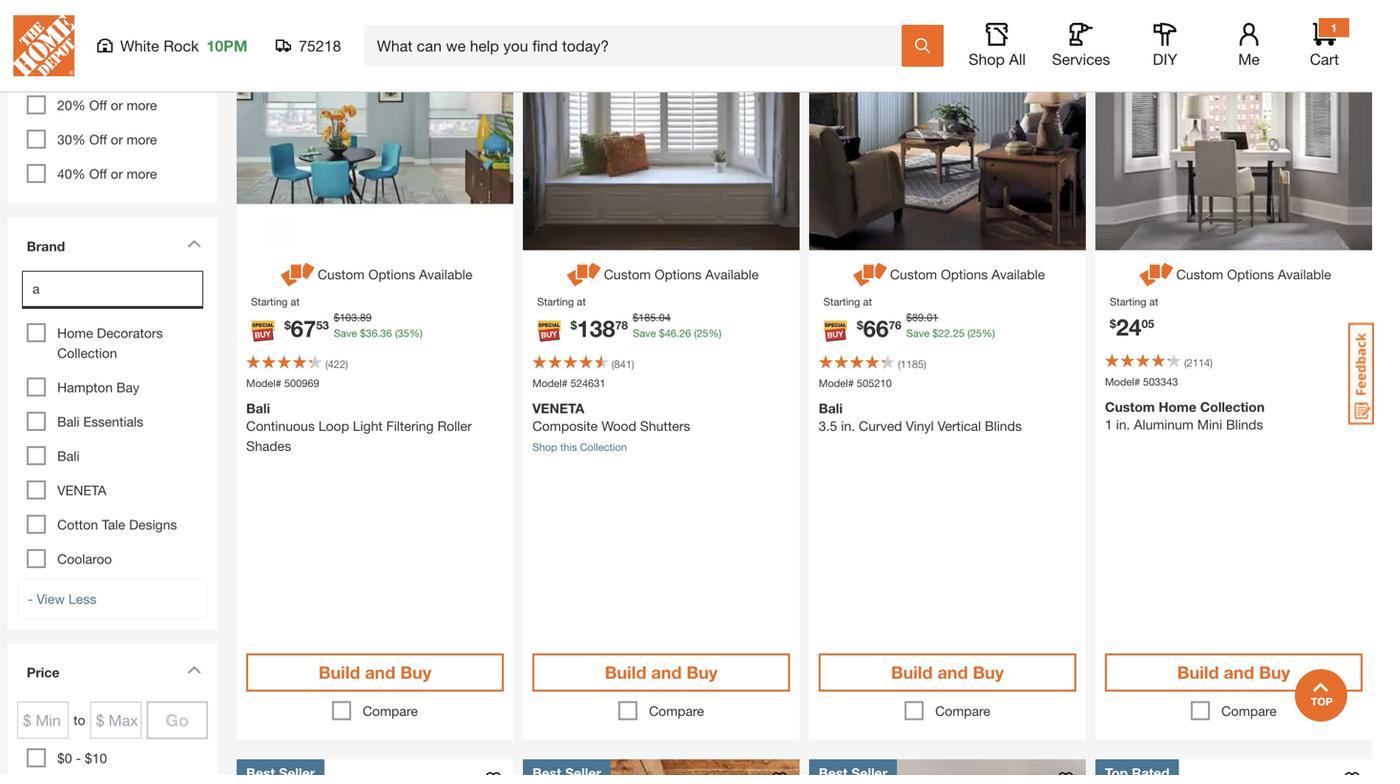 Task type: vqa. For each thing, say whether or not it's contained in the screenshot.
"send" in send a certified technician to your home to collect precise digital measurements
no



Task type: locate. For each thing, give the bounding box(es) containing it.
home inside custom home collection 1 in. aluminum mini blinds
[[1159, 399, 1196, 415]]

0 horizontal spatial collection
[[57, 345, 117, 361]]

save inside $ 185 . 04 save $ 46 . 26 ( 25 %)
[[633, 327, 656, 340]]

1 buy from the left
[[400, 663, 431, 683]]

available for 66
[[992, 267, 1045, 282]]

bali up continuous
[[246, 401, 270, 417]]

buy for 138
[[687, 663, 718, 683]]

at for 138
[[577, 296, 586, 308]]

bali up bali link
[[57, 414, 80, 430]]

all
[[1009, 50, 1026, 68]]

or up 40% off or more
[[111, 132, 123, 147]]

04
[[659, 312, 671, 324]]

185
[[639, 312, 656, 324]]

price link
[[17, 654, 208, 698]]

20% off or more
[[57, 97, 157, 113]]

0 horizontal spatial veneta
[[57, 483, 106, 499]]

1 build and buy from the left
[[319, 663, 431, 683]]

starting up $ 67 53
[[251, 296, 288, 308]]

and for 66
[[937, 663, 968, 683]]

shop left all
[[969, 50, 1005, 68]]

4 compare from the left
[[1221, 704, 1277, 719]]

$ left 76 at the top right
[[857, 319, 863, 332]]

0 vertical spatial veneta
[[532, 401, 584, 417]]

more for 30% off or more
[[127, 132, 157, 147]]

40% off or more
[[57, 166, 157, 182]]

veneta up the 'composite'
[[532, 401, 584, 417]]

3 or from the top
[[111, 132, 123, 147]]

home
[[57, 325, 93, 341], [1159, 399, 1196, 415]]

1 at from the left
[[291, 296, 300, 308]]

shades
[[246, 438, 291, 454]]

4 at from the left
[[1149, 296, 1158, 308]]

options for 138
[[655, 267, 702, 282]]

buy
[[400, 663, 431, 683], [687, 663, 718, 683], [973, 663, 1004, 683], [1259, 663, 1290, 683]]

build and buy link up layered shades image
[[532, 654, 790, 692]]

and up blackout cellular shades image
[[1224, 663, 1254, 683]]

10% off or more link
[[57, 63, 157, 79]]

1 save from the left
[[334, 327, 357, 340]]

1 vertical spatial 1
[[1105, 417, 1112, 433]]

model# left the '503343'
[[1105, 376, 1140, 388]]

1 compare from the left
[[363, 704, 418, 719]]

30% off or more link
[[57, 132, 157, 147]]

2 more options icon image from the left
[[564, 260, 604, 290]]

3 save from the left
[[906, 327, 930, 340]]

or down 30% off or more link
[[111, 166, 123, 182]]

53
[[316, 319, 329, 332]]

more options icon image up "138"
[[564, 260, 604, 290]]

2 build and buy link from the left
[[532, 654, 790, 692]]

0 horizontal spatial 25
[[697, 327, 708, 340]]

2 horizontal spatial save
[[906, 327, 930, 340]]

0 horizontal spatial in.
[[841, 418, 855, 434]]

build and buy link up classic roman shades image
[[246, 654, 504, 692]]

- view less
[[28, 592, 96, 607]]

4 and from the left
[[1224, 663, 1254, 683]]

0 vertical spatial collection
[[57, 345, 117, 361]]

505210
[[857, 377, 892, 390]]

1 more from the top
[[127, 63, 157, 79]]

more down white
[[127, 63, 157, 79]]

off up 10% off or more
[[103, 24, 122, 40]]

off right 40%
[[89, 166, 107, 182]]

.
[[357, 312, 360, 324], [656, 312, 659, 324], [924, 312, 927, 324], [377, 327, 380, 340], [676, 327, 679, 340], [950, 327, 953, 340]]

coolaroo link
[[57, 552, 112, 567]]

25 for 66
[[970, 327, 982, 340]]

at up "138"
[[577, 296, 586, 308]]

2 save from the left
[[633, 327, 656, 340]]

collection
[[57, 345, 117, 361], [1200, 399, 1265, 415], [580, 441, 627, 454]]

1 horizontal spatial blinds
[[1226, 417, 1263, 433]]

blinds
[[1226, 417, 1263, 433], [985, 418, 1022, 434]]

bali up veneta link
[[57, 448, 80, 464]]

custom up 103
[[318, 267, 365, 282]]

off right 10%
[[89, 63, 107, 79]]

at inside starting at $ 24 05
[[1149, 296, 1158, 308]]

save down 185
[[633, 327, 656, 340]]

1 horizontal spatial shop
[[969, 50, 1005, 68]]

%) inside $ 103 . 89 save $ 36 . 36 ( 35 %)
[[409, 327, 423, 340]]

veneta for veneta
[[57, 483, 106, 499]]

build and buy link for 138
[[532, 654, 790, 692]]

2 horizontal spatial %)
[[982, 327, 995, 340]]

more down 30% off or more link
[[127, 166, 157, 182]]

veneta up cotton on the left
[[57, 483, 106, 499]]

or for 40%
[[111, 166, 123, 182]]

0 vertical spatial -
[[28, 592, 33, 607]]

$0 - $10 link
[[57, 751, 107, 767]]

3 options from the left
[[941, 267, 988, 282]]

collection down wood
[[580, 441, 627, 454]]

1 vertical spatial collection
[[1200, 399, 1265, 415]]

1 vertical spatial shop
[[532, 441, 557, 454]]

home up aluminum
[[1159, 399, 1196, 415]]

1 horizontal spatial 1
[[1331, 21, 1337, 34]]

4 buy from the left
[[1259, 663, 1290, 683]]

2 caret icon image from the top
[[187, 666, 201, 675]]

more for 40% off or more
[[127, 166, 157, 182]]

custom options available
[[318, 267, 473, 282], [604, 267, 759, 282], [890, 267, 1045, 282], [1176, 267, 1331, 282]]

more for 20% off or more
[[127, 97, 157, 113]]

starting at up 66 at top
[[823, 296, 872, 308]]

starting at for 66
[[823, 296, 872, 308]]

- left "view" on the left bottom
[[28, 592, 33, 607]]

caret icon image inside brand link
[[187, 240, 201, 248]]

off for 10%
[[89, 63, 107, 79]]

(
[[395, 327, 398, 340], [694, 327, 697, 340], [968, 327, 970, 340], [1184, 357, 1187, 369], [325, 358, 328, 371], [612, 358, 614, 371], [898, 358, 900, 371]]

25
[[697, 327, 708, 340], [953, 327, 965, 340], [970, 327, 982, 340]]

model# left 524631
[[532, 377, 568, 390]]

30%
[[57, 132, 85, 147]]

model# for 67
[[246, 377, 281, 390]]

mini
[[1197, 417, 1222, 433]]

collection inside custom home collection 1 in. aluminum mini blinds
[[1200, 399, 1265, 415]]

or
[[111, 63, 123, 79], [111, 97, 123, 113], [111, 132, 123, 147], [111, 166, 123, 182]]

3 build and buy from the left
[[891, 663, 1004, 683]]

starting up 24
[[1110, 296, 1146, 308]]

build and buy link up blackout cellular shades image
[[1105, 654, 1363, 692]]

4 starting from the left
[[1110, 296, 1146, 308]]

3 buy from the left
[[973, 663, 1004, 683]]

off right 20%
[[89, 97, 107, 113]]

- view less link
[[17, 579, 208, 620]]

custom
[[318, 267, 365, 282], [604, 267, 651, 282], [890, 267, 937, 282], [1176, 267, 1223, 282], [1105, 399, 1155, 415]]

2 starting from the left
[[537, 296, 574, 308]]

build and buy
[[319, 663, 431, 683], [605, 663, 718, 683], [891, 663, 1004, 683], [1177, 663, 1290, 683]]

options
[[368, 267, 415, 282], [655, 267, 702, 282], [941, 267, 988, 282], [1227, 267, 1274, 282]]

shutters
[[640, 418, 690, 434]]

103
[[340, 312, 357, 324]]

roller
[[437, 418, 472, 434]]

3 starting at from the left
[[823, 296, 872, 308]]

0 horizontal spatial 1
[[1105, 417, 1112, 433]]

$ 89 . 01 save $ 22 . 25 ( 25 %)
[[906, 312, 995, 340]]

in. inside custom home collection 1 in. aluminum mini blinds
[[1116, 417, 1130, 433]]

build and buy up northern heights 2 in. wood blinds "image"
[[891, 663, 1004, 683]]

2 more from the top
[[127, 97, 157, 113]]

bali essentials link
[[57, 414, 143, 430]]

diy button
[[1135, 23, 1196, 69]]

collection for decorators
[[57, 345, 117, 361]]

1 build and buy link from the left
[[246, 654, 504, 692]]

2 or from the top
[[111, 97, 123, 113]]

veneta inside veneta composite wood shutters shop this collection
[[532, 401, 584, 417]]

veneta
[[532, 401, 584, 417], [57, 483, 106, 499]]

starting inside starting at $ 24 05
[[1110, 296, 1146, 308]]

more up 30% off or more
[[127, 97, 157, 113]]

at for 66
[[863, 296, 872, 308]]

)
[[1210, 357, 1213, 369], [345, 358, 348, 371], [632, 358, 634, 371], [924, 358, 926, 371]]

caret icon image up go
[[187, 666, 201, 675]]

1 horizontal spatial save
[[633, 327, 656, 340]]

compare for 66
[[935, 704, 990, 719]]

bali 3.5 in. curved vinyl vertical blinds
[[819, 401, 1022, 434]]

in. right 3.5 on the right of the page
[[841, 418, 855, 434]]

524631
[[571, 377, 606, 390]]

4 build and buy from the left
[[1177, 663, 1290, 683]]

1 36 from the left
[[366, 327, 377, 340]]

0 horizontal spatial %)
[[409, 327, 423, 340]]

home inside home decorators collection
[[57, 325, 93, 341]]

$ left '05'
[[1110, 317, 1116, 331]]

bali link
[[57, 448, 80, 464]]

2 available from the left
[[705, 267, 759, 282]]

custom up ( 2114 )
[[1176, 267, 1223, 282]]

starting at up 67
[[251, 296, 300, 308]]

off right 30%
[[89, 132, 107, 147]]

1 starting from the left
[[251, 296, 288, 308]]

shop all button
[[967, 23, 1028, 69]]

$ inside "$ 138 78"
[[571, 319, 577, 332]]

0 vertical spatial caret icon image
[[187, 240, 201, 248]]

and for 138
[[651, 663, 682, 683]]

shop left this on the left bottom
[[532, 441, 557, 454]]

percentage
[[27, 24, 100, 40]]

1 horizontal spatial veneta
[[532, 401, 584, 417]]

1 options from the left
[[368, 267, 415, 282]]

- right $0
[[76, 751, 81, 767]]

cotton tale designs
[[57, 517, 177, 533]]

starting up "$ 138 78"
[[537, 296, 574, 308]]

build and buy link for 67
[[246, 654, 504, 692]]

1 up "cart"
[[1331, 21, 1337, 34]]

model# left "500969"
[[246, 377, 281, 390]]

build and buy up blackout cellular shades image
[[1177, 663, 1290, 683]]

starting at up "138"
[[537, 296, 586, 308]]

0 horizontal spatial starting at
[[251, 296, 300, 308]]

1 starting at from the left
[[251, 296, 300, 308]]

more options icon image up 66 at top
[[850, 260, 890, 290]]

more options icon image for 66
[[850, 260, 890, 290]]

custom inside custom home collection 1 in. aluminum mini blinds
[[1105, 399, 1155, 415]]

1 horizontal spatial 89
[[912, 312, 924, 324]]

1 horizontal spatial in.
[[1116, 417, 1130, 433]]

custom for 67
[[318, 267, 365, 282]]

compare
[[363, 704, 418, 719], [649, 704, 704, 719], [935, 704, 990, 719], [1221, 704, 1277, 719]]

4 or from the top
[[111, 166, 123, 182]]

and up northern heights 2 in. wood blinds "image"
[[937, 663, 968, 683]]

$ left 78
[[571, 319, 577, 332]]

2 build from the left
[[605, 663, 646, 683]]

) for 138
[[632, 358, 634, 371]]

at
[[291, 296, 300, 308], [577, 296, 586, 308], [863, 296, 872, 308], [1149, 296, 1158, 308]]

%) inside $ 185 . 04 save $ 46 . 26 ( 25 %)
[[708, 327, 722, 340]]

0 horizontal spatial shop
[[532, 441, 557, 454]]

at up 66 at top
[[863, 296, 872, 308]]

compare up layered shades image
[[649, 704, 704, 719]]

1 vertical spatial caret icon image
[[187, 666, 201, 675]]

more options icon image up starting at $ 24 05
[[1136, 260, 1176, 290]]

compare up blackout cellular shades image
[[1221, 704, 1277, 719]]

%) inside $ 89 . 01 save $ 22 . 25 ( 25 %)
[[982, 327, 995, 340]]

custom up 01
[[890, 267, 937, 282]]

40%
[[57, 166, 85, 182]]

collection for home
[[1200, 399, 1265, 415]]

save inside $ 89 . 01 save $ 22 . 25 ( 25 %)
[[906, 327, 930, 340]]

3 custom options available from the left
[[890, 267, 1045, 282]]

compare for 67
[[363, 704, 418, 719]]

2 buy from the left
[[687, 663, 718, 683]]

and up classic roman shades image
[[365, 663, 395, 683]]

collection inside home decorators collection
[[57, 345, 117, 361]]

starting up $ 66 76
[[823, 296, 860, 308]]

or down white
[[111, 63, 123, 79]]

0 horizontal spatial 89
[[360, 312, 372, 324]]

3 25 from the left
[[970, 327, 982, 340]]

- inside - view less "link"
[[28, 592, 33, 607]]

feedback link image
[[1348, 323, 1374, 426]]

4 custom options available from the left
[[1176, 267, 1331, 282]]

3 build from the left
[[891, 663, 933, 683]]

model# 524631
[[532, 377, 606, 390]]

3 more from the top
[[127, 132, 157, 147]]

custom for 66
[[890, 267, 937, 282]]

2 vertical spatial collection
[[580, 441, 627, 454]]

price-range-upperBound telephone field
[[90, 702, 142, 740]]

and up layered shades image
[[651, 663, 682, 683]]

2 %) from the left
[[708, 327, 722, 340]]

wood
[[601, 418, 636, 434]]

%) for 66
[[982, 327, 995, 340]]

2 89 from the left
[[912, 312, 924, 324]]

2 custom options available from the left
[[604, 267, 759, 282]]

aluminum
[[1134, 417, 1194, 433]]

custom up 185
[[604, 267, 651, 282]]

30% off or more
[[57, 132, 157, 147]]

3 compare from the left
[[935, 704, 990, 719]]

1 horizontal spatial %)
[[708, 327, 722, 340]]

2 build and buy from the left
[[605, 663, 718, 683]]

25 inside $ 185 . 04 save $ 46 . 26 ( 25 %)
[[697, 327, 708, 340]]

3 %) from the left
[[982, 327, 995, 340]]

4 options from the left
[[1227, 267, 1274, 282]]

in. left aluminum
[[1116, 417, 1130, 433]]

1 and from the left
[[365, 663, 395, 683]]

0 horizontal spatial -
[[28, 592, 33, 607]]

hampton bay link
[[57, 380, 139, 396]]

1 horizontal spatial 36
[[380, 327, 392, 340]]

4 more options icon image from the left
[[1136, 260, 1176, 290]]

1 or from the top
[[111, 63, 123, 79]]

less
[[68, 592, 96, 607]]

2 starting at from the left
[[537, 296, 586, 308]]

compare up northern heights 2 in. wood blinds "image"
[[935, 704, 990, 719]]

4 more from the top
[[127, 166, 157, 182]]

the home depot logo image
[[13, 15, 74, 76]]

collection up hampton
[[57, 345, 117, 361]]

custom down model# 503343
[[1105, 399, 1155, 415]]

500969
[[284, 377, 319, 390]]

0 vertical spatial shop
[[969, 50, 1005, 68]]

saving by percentage off
[[27, 4, 122, 40]]

89 inside $ 89 . 01 save $ 22 . 25 ( 25 %)
[[912, 312, 924, 324]]

3 starting from the left
[[823, 296, 860, 308]]

blinds right mini
[[1226, 417, 1263, 433]]

2 horizontal spatial collection
[[1200, 399, 1265, 415]]

1 caret icon image from the top
[[187, 240, 201, 248]]

1 in. aluminum mini blinds image
[[1095, 0, 1372, 250]]

off for 30%
[[89, 132, 107, 147]]

decorators
[[97, 325, 163, 341]]

0 horizontal spatial blinds
[[985, 418, 1022, 434]]

build and buy up classic roman shades image
[[319, 663, 431, 683]]

2 horizontal spatial starting at
[[823, 296, 872, 308]]

1 horizontal spatial home
[[1159, 399, 1196, 415]]

more options icon image
[[278, 260, 318, 290], [564, 260, 604, 290], [850, 260, 890, 290], [1136, 260, 1176, 290]]

1 horizontal spatial starting at
[[537, 296, 586, 308]]

build and buy for 66
[[891, 663, 1004, 683]]

1 more options icon image from the left
[[278, 260, 318, 290]]

build and buy link up northern heights 2 in. wood blinds "image"
[[819, 654, 1076, 692]]

2 and from the left
[[651, 663, 682, 683]]

66
[[863, 315, 889, 342]]

10%
[[57, 63, 85, 79]]

$ 103 . 89 save $ 36 . 36 ( 35 %)
[[334, 312, 423, 340]]

diy
[[1153, 50, 1177, 68]]

at up 67
[[291, 296, 300, 308]]

1 horizontal spatial collection
[[580, 441, 627, 454]]

shop inside veneta composite wood shutters shop this collection
[[532, 441, 557, 454]]

$ inside starting at $ 24 05
[[1110, 317, 1116, 331]]

build
[[319, 663, 360, 683], [605, 663, 646, 683], [891, 663, 933, 683], [1177, 663, 1219, 683]]

buy for 66
[[973, 663, 1004, 683]]

bali up 3.5 on the right of the page
[[819, 401, 843, 417]]

2 options from the left
[[655, 267, 702, 282]]

more options icon image up 67
[[278, 260, 318, 290]]

3 at from the left
[[863, 296, 872, 308]]

caret icon image for price
[[187, 666, 201, 675]]

starting for 138
[[537, 296, 574, 308]]

$10
[[85, 751, 107, 767]]

bali for 3.5
[[819, 401, 843, 417]]

compare up classic roman shades image
[[363, 704, 418, 719]]

1 %) from the left
[[409, 327, 423, 340]]

1 vertical spatial home
[[1159, 399, 1196, 415]]

46
[[665, 327, 676, 340]]

save inside $ 103 . 89 save $ 36 . 36 ( 35 %)
[[334, 327, 357, 340]]

custom home collection 1 in. aluminum mini blinds
[[1105, 399, 1265, 433]]

3 build and buy link from the left
[[819, 654, 1076, 692]]

89 left 01
[[912, 312, 924, 324]]

home left 'decorators'
[[57, 325, 93, 341]]

custom options available for 66
[[890, 267, 1045, 282]]

bali inside bali 3.5 in. curved vinyl vertical blinds
[[819, 401, 843, 417]]

2 compare from the left
[[649, 704, 704, 719]]

1 build from the left
[[319, 663, 360, 683]]

or down '10% off or more' link
[[111, 97, 123, 113]]

1 vertical spatial -
[[76, 751, 81, 767]]

1 down model# 503343
[[1105, 417, 1112, 433]]

shop
[[969, 50, 1005, 68], [532, 441, 557, 454]]

89 right 103
[[360, 312, 372, 324]]

0 horizontal spatial 36
[[366, 327, 377, 340]]

save down 103
[[334, 327, 357, 340]]

bali
[[246, 401, 270, 417], [819, 401, 843, 417], [57, 414, 80, 430], [57, 448, 80, 464]]

1 horizontal spatial 25
[[953, 327, 965, 340]]

36
[[366, 327, 377, 340], [380, 327, 392, 340]]

1 vertical spatial veneta
[[57, 483, 106, 499]]

build for 138
[[605, 663, 646, 683]]

1
[[1331, 21, 1337, 34], [1105, 417, 1112, 433]]

40% off or more link
[[57, 166, 157, 182]]

$0 - $10
[[57, 751, 107, 767]]

designs
[[129, 517, 177, 533]]

$ left the 53
[[284, 319, 291, 332]]

2 horizontal spatial 25
[[970, 327, 982, 340]]

20% off or more link
[[57, 97, 157, 113]]

1 available from the left
[[419, 267, 473, 282]]

0 vertical spatial home
[[57, 325, 93, 341]]

3 more options icon image from the left
[[850, 260, 890, 290]]

custom options available for 67
[[318, 267, 473, 282]]

collection up mini
[[1200, 399, 1265, 415]]

build and buy up layered shades image
[[605, 663, 718, 683]]

1 25 from the left
[[697, 327, 708, 340]]

4 available from the left
[[1278, 267, 1331, 282]]

available for 67
[[419, 267, 473, 282]]

shop all
[[969, 50, 1026, 68]]

3 and from the left
[[937, 663, 968, 683]]

blinds right vertical
[[985, 418, 1022, 434]]

1 custom options available from the left
[[318, 267, 473, 282]]

bali inside bali continuous loop light filtering roller shades
[[246, 401, 270, 417]]

save for 67
[[334, 327, 357, 340]]

model# left 505210
[[819, 377, 854, 390]]

white rock 10pm
[[120, 37, 247, 55]]

caret icon image
[[187, 240, 201, 248], [187, 666, 201, 675]]

caret icon image up search text field
[[187, 240, 201, 248]]

0 horizontal spatial save
[[334, 327, 357, 340]]

1 inside cart 1
[[1331, 21, 1337, 34]]

( inside $ 89 . 01 save $ 22 . 25 ( 25 %)
[[968, 327, 970, 340]]

classic roman shades image
[[237, 760, 513, 776]]

save down 01
[[906, 327, 930, 340]]

build and buy for 67
[[319, 663, 431, 683]]

0 vertical spatial 1
[[1331, 21, 1337, 34]]

more up 40% off or more
[[127, 132, 157, 147]]

2 at from the left
[[577, 296, 586, 308]]

more options icon image for 138
[[564, 260, 604, 290]]

3 available from the left
[[992, 267, 1045, 282]]

0 horizontal spatial home
[[57, 325, 93, 341]]

available
[[419, 267, 473, 282], [705, 267, 759, 282], [992, 267, 1045, 282], [1278, 267, 1331, 282]]

2 25 from the left
[[953, 327, 965, 340]]

1 89 from the left
[[360, 312, 372, 324]]

caret icon image inside price link
[[187, 666, 201, 675]]

at up '05'
[[1149, 296, 1158, 308]]

bali essentials
[[57, 414, 143, 430]]

1 inside custom home collection 1 in. aluminum mini blinds
[[1105, 417, 1112, 433]]



Task type: describe. For each thing, give the bounding box(es) containing it.
blinds inside bali 3.5 in. curved vinyl vertical blinds
[[985, 418, 1022, 434]]

build for 67
[[319, 663, 360, 683]]

bay
[[116, 380, 139, 396]]

$ down "04"
[[659, 327, 665, 340]]

3.5 in. curved vinyl vertical blinds image
[[809, 0, 1086, 250]]

save for 138
[[633, 327, 656, 340]]

and for 67
[[365, 663, 395, 683]]

home decorators collection
[[57, 325, 163, 361]]

continuous
[[246, 418, 315, 434]]

or for 20%
[[111, 97, 123, 113]]

01
[[927, 312, 938, 324]]

( 2114 )
[[1184, 357, 1213, 369]]

$ right 76 at the top right
[[906, 312, 912, 324]]

25 for 138
[[697, 327, 708, 340]]

or for 10%
[[111, 63, 123, 79]]

$ inside $ 67 53
[[284, 319, 291, 332]]

starting for 67
[[251, 296, 288, 308]]

vertical
[[937, 418, 981, 434]]

price-range-lowerBound telephone field
[[17, 702, 69, 740]]

starting at $ 24 05
[[1110, 296, 1158, 341]]

( inside $ 103 . 89 save $ 36 . 36 ( 35 %)
[[395, 327, 398, 340]]

buy for 67
[[400, 663, 431, 683]]

89 inside $ 103 . 89 save $ 36 . 36 ( 35 %)
[[360, 312, 372, 324]]

4 build and buy link from the left
[[1105, 654, 1363, 692]]

coolaroo
[[57, 552, 112, 567]]

continuous loop light filtering roller shades image
[[237, 0, 513, 250]]

( 422 )
[[325, 358, 348, 371]]

options for 66
[[941, 267, 988, 282]]

$ down 01
[[932, 327, 938, 340]]

starting for 66
[[823, 296, 860, 308]]

67
[[291, 315, 316, 342]]

filtering
[[386, 418, 434, 434]]

view
[[37, 592, 65, 607]]

or for 30%
[[111, 132, 123, 147]]

model# 503343
[[1105, 376, 1178, 388]]

veneta link
[[57, 483, 106, 499]]

Search text field
[[22, 271, 203, 309]]

78
[[615, 319, 628, 332]]

$ inside $ 66 76
[[857, 319, 863, 332]]

me
[[1238, 50, 1260, 68]]

$ 185 . 04 save $ 46 . 26 ( 25 %)
[[633, 312, 722, 340]]

1 horizontal spatial -
[[76, 751, 81, 767]]

( 1185 )
[[898, 358, 926, 371]]

model# 500969
[[246, 377, 319, 390]]

veneta composite wood shutters shop this collection
[[532, 401, 690, 454]]

841
[[614, 358, 632, 371]]

model# for 138
[[532, 377, 568, 390]]

hampton
[[57, 380, 113, 396]]

rock
[[163, 37, 199, 55]]

brand
[[27, 239, 65, 254]]

brand link
[[17, 227, 208, 271]]

) for 67
[[345, 358, 348, 371]]

cotton
[[57, 517, 98, 533]]

blackout cellular shades image
[[1095, 760, 1372, 776]]

northern heights 2 in. wood blinds image
[[809, 760, 1086, 776]]

20%
[[57, 97, 85, 113]]

more options icon image for 67
[[278, 260, 318, 290]]

3.5
[[819, 418, 837, 434]]

at for 67
[[291, 296, 300, 308]]

go
[[165, 710, 189, 731]]

services
[[1052, 50, 1110, 68]]

35
[[398, 327, 409, 340]]

$ left 35
[[360, 327, 366, 340]]

price
[[27, 665, 60, 681]]

build and buy for 138
[[605, 663, 718, 683]]

essentials
[[83, 414, 143, 430]]

bali for continuous
[[246, 401, 270, 417]]

off for 40%
[[89, 166, 107, 182]]

vinyl
[[906, 418, 934, 434]]

model# for 66
[[819, 377, 854, 390]]

138
[[577, 315, 615, 342]]

4 build from the left
[[1177, 663, 1219, 683]]

composite
[[532, 418, 598, 434]]

10pm
[[206, 37, 247, 55]]

What can we help you find today? search field
[[377, 26, 901, 66]]

22
[[938, 327, 950, 340]]

%) for 67
[[409, 327, 423, 340]]

saving by percentage off link
[[17, 0, 208, 56]]

%) for 138
[[708, 327, 722, 340]]

caret icon image for brand
[[187, 240, 201, 248]]

loop
[[318, 418, 349, 434]]

starting at for 67
[[251, 296, 300, 308]]

2 36 from the left
[[380, 327, 392, 340]]

bali for essentials
[[57, 414, 80, 430]]

build and buy link for 66
[[819, 654, 1076, 692]]

$ right 78
[[633, 312, 639, 324]]

75218 button
[[276, 36, 342, 55]]

cotton tale designs link
[[57, 517, 177, 533]]

to
[[73, 713, 85, 729]]

custom for 138
[[604, 267, 651, 282]]

by
[[73, 4, 88, 20]]

model# 505210
[[819, 377, 892, 390]]

( inside $ 185 . 04 save $ 46 . 26 ( 25 %)
[[694, 327, 697, 340]]

more for 10% off or more
[[127, 63, 157, 79]]

tale
[[102, 517, 125, 533]]

saving
[[27, 4, 70, 20]]

$ 66 76
[[857, 315, 901, 342]]

services button
[[1051, 23, 1112, 69]]

white
[[120, 37, 159, 55]]

home decorators collection link
[[57, 325, 163, 361]]

available for 138
[[705, 267, 759, 282]]

503343
[[1143, 376, 1178, 388]]

off for 20%
[[89, 97, 107, 113]]

build for 66
[[891, 663, 933, 683]]

custom options available for 138
[[604, 267, 759, 282]]

go button
[[146, 702, 208, 740]]

save for 66
[[906, 327, 930, 340]]

layered shades image
[[523, 760, 800, 776]]

75218
[[299, 37, 341, 55]]

$ 67 53
[[284, 315, 329, 342]]

options for 67
[[368, 267, 415, 282]]

05
[[1142, 317, 1154, 331]]

) for 66
[[924, 358, 926, 371]]

starting at for 138
[[537, 296, 586, 308]]

26
[[679, 327, 691, 340]]

76
[[889, 319, 901, 332]]

$ right the 53
[[334, 312, 340, 324]]

this
[[560, 441, 577, 454]]

in. inside bali 3.5 in. curved vinyl vertical blinds
[[841, 418, 855, 434]]

composite wood shutters image
[[523, 0, 800, 250]]

compare for 138
[[649, 704, 704, 719]]

veneta for veneta composite wood shutters shop this collection
[[532, 401, 584, 417]]

collection inside veneta composite wood shutters shop this collection
[[580, 441, 627, 454]]

422
[[328, 358, 345, 371]]

cart
[[1310, 50, 1339, 68]]

shop inside button
[[969, 50, 1005, 68]]

$0
[[57, 751, 72, 767]]

$ 138 78
[[571, 315, 628, 342]]

blinds inside custom home collection 1 in. aluminum mini blinds
[[1226, 417, 1263, 433]]

off inside saving by percentage off
[[103, 24, 122, 40]]



